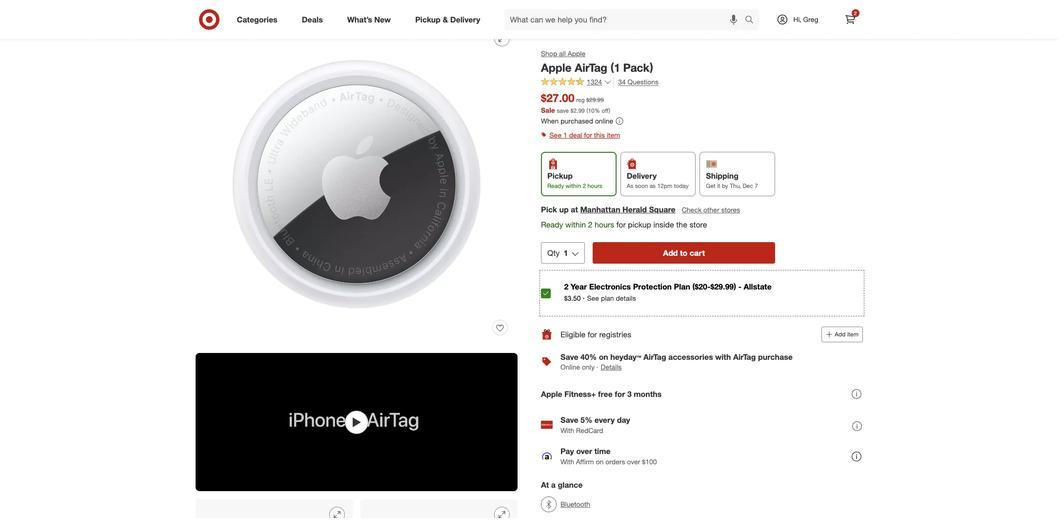 Task type: locate. For each thing, give the bounding box(es) containing it.
2 up manhattan
[[583, 182, 586, 190]]

7
[[755, 182, 758, 190]]

dec
[[743, 182, 754, 190]]

0 vertical spatial 1
[[564, 131, 568, 139]]

/
[[216, 4, 218, 12]]

over left $100
[[627, 457, 641, 466]]

0 vertical spatial within
[[566, 182, 581, 190]]

airtag inside shop all apple apple airtag (1 pack)
[[575, 61, 608, 74]]

2 inside 2 year electronics protection plan ($20-$29.99) - allstate $3.50 · see plan details
[[565, 282, 569, 292]]

add to cart button
[[593, 242, 776, 264]]

hi, greg
[[794, 15, 819, 23]]

pick
[[541, 205, 557, 215]]

deal
[[570, 131, 583, 139]]

pickup & delivery link
[[407, 9, 493, 30]]

see right the ·
[[588, 294, 600, 302]]

1 vertical spatial on
[[596, 457, 604, 466]]

cart
[[690, 248, 705, 258]]

airtag
[[575, 61, 608, 74], [644, 352, 667, 362], [734, 352, 756, 362]]

shipping
[[706, 171, 739, 181]]

1 with from the top
[[561, 426, 574, 434]]

save 40% on heyday™ airtag accessories with airtag purchase online only ∙ details
[[561, 352, 793, 371]]

airtag right with
[[734, 352, 756, 362]]

1 vertical spatial with
[[561, 457, 574, 466]]

0 vertical spatial with
[[561, 426, 574, 434]]

apple left fitness+
[[541, 389, 563, 399]]

when
[[541, 117, 559, 125]]

eligible
[[561, 329, 586, 339]]

apple down all
[[541, 61, 572, 74]]

with inside save 5% every day with redcard
[[561, 426, 574, 434]]

manhattan
[[580, 205, 621, 215]]

only
[[582, 363, 595, 371]]

1 save from the top
[[561, 352, 579, 362]]

1 horizontal spatial pickup
[[548, 171, 573, 181]]

pickup for &
[[416, 14, 441, 24]]

search
[[741, 15, 764, 25]]

time
[[595, 446, 611, 456]]

2 link
[[840, 9, 861, 30]]

1 vertical spatial see
[[588, 294, 600, 302]]

0 vertical spatial add
[[663, 248, 678, 258]]

redcard
[[576, 426, 604, 434]]

1 vertical spatial over
[[627, 457, 641, 466]]

save
[[557, 107, 569, 114]]

see down when
[[550, 131, 562, 139]]

2 save from the top
[[561, 415, 579, 425]]

1 horizontal spatial add
[[835, 331, 846, 338]]

ready down pick
[[541, 220, 563, 230]]

1 horizontal spatial airtag
[[644, 352, 667, 362]]

delivery up soon
[[627, 171, 657, 181]]

save inside save 5% every day with redcard
[[561, 415, 579, 425]]

1 vertical spatial item
[[848, 331, 859, 338]]

pickup up up
[[548, 171, 573, 181]]

1 vertical spatial delivery
[[627, 171, 657, 181]]

for down the manhattan herald square button
[[617, 220, 626, 230]]

5%
[[581, 415, 593, 425]]

apple airtag (1 pack), 2 of 9, play video image
[[196, 353, 518, 491]]

2 with from the top
[[561, 457, 574, 466]]

with
[[561, 426, 574, 434], [561, 457, 574, 466]]

$29.99)
[[711, 282, 737, 292]]

add
[[663, 248, 678, 258], [835, 331, 846, 338]]

airtag for apple
[[575, 61, 608, 74]]

0 horizontal spatial item
[[607, 131, 621, 139]]

1 horizontal spatial electronics
[[590, 282, 631, 292]]

add for add item
[[835, 331, 846, 338]]

1 vertical spatial add
[[835, 331, 846, 338]]

1 vertical spatial save
[[561, 415, 579, 425]]

hours
[[588, 182, 603, 190], [595, 220, 615, 230]]

apple right all
[[568, 49, 586, 58]]

protection
[[634, 282, 672, 292]]

categories
[[237, 14, 278, 24]]

&
[[443, 14, 448, 24]]

sale
[[541, 106, 555, 114]]

None checkbox
[[541, 288, 551, 298]]

what's new
[[348, 14, 391, 24]]

with down pay
[[561, 457, 574, 466]]

pickup inside pickup ready within 2 hours
[[548, 171, 573, 181]]

for right eligible
[[588, 329, 597, 339]]

on inside 'pay over time with affirm on orders over $100'
[[596, 457, 604, 466]]

save up online
[[561, 352, 579, 362]]

2 inside 2 link
[[855, 10, 857, 16]]

0 horizontal spatial over
[[576, 446, 592, 456]]

with up pay
[[561, 426, 574, 434]]

2
[[855, 10, 857, 16], [583, 182, 586, 190], [588, 220, 593, 230], [565, 282, 569, 292]]

hours inside pickup ready within 2 hours
[[588, 182, 603, 190]]

0 horizontal spatial add
[[663, 248, 678, 258]]

item inside button
[[848, 331, 859, 338]]

airtag right heyday™
[[644, 352, 667, 362]]

0 vertical spatial on
[[599, 352, 608, 362]]

0 horizontal spatial delivery
[[451, 14, 481, 24]]

1 1 from the top
[[564, 131, 568, 139]]

10
[[588, 107, 595, 114]]

when purchased online
[[541, 117, 614, 125]]

0 vertical spatial item
[[607, 131, 621, 139]]

plan
[[601, 294, 615, 302]]

on
[[599, 352, 608, 362], [596, 457, 604, 466]]

purchase
[[758, 352, 793, 362]]

stores
[[722, 206, 741, 214]]

bluetooth button
[[541, 494, 590, 515]]

1 vertical spatial electronics
[[590, 282, 631, 292]]

search button
[[741, 9, 764, 32]]

inside
[[654, 220, 674, 230]]

as
[[627, 182, 634, 190]]

$29.99
[[587, 96, 604, 103]]

1 horizontal spatial item
[[848, 331, 859, 338]]

ready within 2 hours for pickup inside the store
[[541, 220, 707, 230]]

save left the 5%
[[561, 415, 579, 425]]

electronics right /
[[220, 4, 254, 12]]

pickup
[[628, 220, 652, 230]]

save
[[561, 352, 579, 362], [561, 415, 579, 425]]

check other stores
[[682, 206, 741, 214]]

0 vertical spatial delivery
[[451, 14, 481, 24]]

1 vertical spatial pickup
[[548, 171, 573, 181]]

$100
[[642, 457, 657, 466]]

hours down pick up at manhattan herald square
[[595, 220, 615, 230]]

2 right the greg
[[855, 10, 857, 16]]

on inside save 40% on heyday™ airtag accessories with airtag purchase online only ∙ details
[[599, 352, 608, 362]]

1 left deal
[[564, 131, 568, 139]]

34 questions
[[618, 77, 659, 86]]

save 40% on heyday™ airtag accessories with airtag purchase link
[[561, 352, 793, 362]]

up
[[559, 205, 569, 215]]

0 vertical spatial hours
[[588, 182, 603, 190]]

shop all apple apple airtag (1 pack)
[[541, 49, 654, 74]]

greg
[[804, 15, 819, 23]]

electronics for year
[[590, 282, 631, 292]]

pickup & delivery
[[416, 14, 481, 24]]

on up 'details'
[[599, 352, 608, 362]]

glance
[[558, 480, 583, 490]]

categories link
[[229, 9, 290, 30]]

item
[[607, 131, 621, 139], [848, 331, 859, 338]]

pay over time with affirm on orders over $100
[[561, 446, 657, 466]]

0 vertical spatial ready
[[548, 182, 564, 190]]

0 horizontal spatial electronics
[[220, 4, 254, 12]]

ready up pick
[[548, 182, 564, 190]]

airtag for heyday™
[[644, 352, 667, 362]]

airtag up 1324
[[575, 61, 608, 74]]

on down time
[[596, 457, 604, 466]]

add to cart
[[663, 248, 705, 258]]

year
[[571, 282, 588, 292]]

online
[[595, 117, 614, 125]]

1 vertical spatial 1
[[564, 248, 568, 258]]

3
[[628, 389, 632, 399]]

1
[[564, 131, 568, 139], [564, 248, 568, 258]]

within up at
[[566, 182, 581, 190]]

0 vertical spatial electronics
[[220, 4, 254, 12]]

$
[[571, 107, 574, 114]]

delivery right &
[[451, 14, 481, 24]]

save for 5%
[[561, 415, 579, 425]]

apple airtag (1 pack), 1 of 9 image
[[196, 23, 518, 345]]

electronics up plan
[[590, 282, 631, 292]]

0 horizontal spatial airtag
[[575, 61, 608, 74]]

soon
[[635, 182, 648, 190]]

pickup left &
[[416, 14, 441, 24]]

apple fitness+ free for 3 months
[[541, 389, 662, 399]]

1 horizontal spatial delivery
[[627, 171, 657, 181]]

eligible for registries
[[561, 329, 632, 339]]

for left 3
[[615, 389, 625, 399]]

see 1 deal for this item
[[550, 131, 621, 139]]

accessories
[[669, 352, 713, 362]]

2 left year
[[565, 282, 569, 292]]

(
[[587, 107, 588, 114]]

2 1 from the top
[[564, 248, 568, 258]]

2 vertical spatial apple
[[541, 389, 563, 399]]

for
[[584, 131, 593, 139], [617, 220, 626, 230], [588, 329, 597, 339], [615, 389, 625, 399]]

1 vertical spatial apple
[[541, 61, 572, 74]]

1 right qty at the right top
[[564, 248, 568, 258]]

over up affirm
[[576, 446, 592, 456]]

0 horizontal spatial see
[[550, 131, 562, 139]]

$3.50
[[565, 294, 581, 302]]

1 horizontal spatial see
[[588, 294, 600, 302]]

0 vertical spatial see
[[550, 131, 562, 139]]

0 vertical spatial pickup
[[416, 14, 441, 24]]

electronics inside 2 year electronics protection plan ($20-$29.99) - allstate $3.50 · see plan details
[[590, 282, 631, 292]]

get
[[706, 182, 716, 190]]

2 horizontal spatial airtag
[[734, 352, 756, 362]]

0 vertical spatial save
[[561, 352, 579, 362]]

a
[[551, 480, 556, 490]]

ready inside pickup ready within 2 hours
[[548, 182, 564, 190]]

0 horizontal spatial pickup
[[416, 14, 441, 24]]

save inside save 40% on heyday™ airtag accessories with airtag purchase online only ∙ details
[[561, 352, 579, 362]]

questions
[[628, 77, 659, 86]]

hours up manhattan
[[588, 182, 603, 190]]

within down at
[[566, 220, 586, 230]]

image gallery element
[[196, 23, 518, 518]]

pay
[[561, 446, 574, 456]]



Task type: describe. For each thing, give the bounding box(es) containing it.
save for 40%
[[561, 352, 579, 362]]

pickup ready within 2 hours
[[548, 171, 603, 190]]

$27.00 reg $29.99 sale save $ 2.99 ( 10 % off )
[[541, 91, 610, 114]]

heyday™
[[611, 352, 642, 362]]

1324
[[587, 78, 602, 86]]

every
[[595, 415, 615, 425]]

reg
[[576, 96, 585, 103]]

affirm
[[576, 457, 594, 466]]

all
[[559, 49, 566, 58]]

pack)
[[624, 61, 654, 74]]

delivery as soon as 12pm today
[[627, 171, 689, 190]]

orders
[[606, 457, 625, 466]]

see inside 2 year electronics protection plan ($20-$29.99) - allstate $3.50 · see plan details
[[588, 294, 600, 302]]

delivery inside pickup & delivery link
[[451, 14, 481, 24]]

0 vertical spatial over
[[576, 446, 592, 456]]

40%
[[581, 352, 597, 362]]

)
[[609, 107, 610, 114]]

see plan details button
[[588, 293, 636, 303]]

with inside 'pay over time with affirm on orders over $100'
[[561, 457, 574, 466]]

to
[[680, 248, 688, 258]]

details
[[616, 294, 636, 302]]

2 down manhattan
[[588, 220, 593, 230]]

1 for qty
[[564, 248, 568, 258]]

-
[[739, 282, 742, 292]]

pickup for ready
[[548, 171, 573, 181]]

1 for see
[[564, 131, 568, 139]]

qty
[[548, 248, 560, 258]]

plan
[[674, 282, 691, 292]]

what's
[[348, 14, 372, 24]]

deals link
[[294, 9, 335, 30]]

off
[[602, 107, 609, 114]]

at
[[541, 480, 549, 490]]

2 year electronics protection plan ($20-$29.99) - allstate $3.50 · see plan details
[[565, 282, 772, 303]]

it
[[718, 182, 721, 190]]

save 5% every day with redcard
[[561, 415, 630, 434]]

apple airtag (1 pack), 4 of 9 image
[[361, 499, 518, 518]]

0 vertical spatial apple
[[568, 49, 586, 58]]

delivery inside delivery as soon as 12pm today
[[627, 171, 657, 181]]

1 vertical spatial ready
[[541, 220, 563, 230]]

1 vertical spatial within
[[566, 220, 586, 230]]

1 vertical spatial hours
[[595, 220, 615, 230]]

target
[[196, 4, 214, 12]]

1 horizontal spatial over
[[627, 457, 641, 466]]

as
[[650, 182, 656, 190]]

%
[[595, 107, 600, 114]]

with
[[716, 352, 731, 362]]

what's new link
[[339, 9, 403, 30]]

thu,
[[730, 182, 741, 190]]

at
[[571, 205, 578, 215]]

for left the this
[[584, 131, 593, 139]]

add item
[[835, 331, 859, 338]]

new
[[375, 14, 391, 24]]

What can we help you find? suggestions appear below search field
[[505, 9, 748, 30]]

within inside pickup ready within 2 hours
[[566, 182, 581, 190]]

∙
[[597, 363, 599, 371]]

(1
[[611, 61, 620, 74]]

apple airtag (1 pack), 3 of 9 image
[[196, 499, 353, 518]]

today
[[674, 182, 689, 190]]

add for add to cart
[[663, 248, 678, 258]]

shipping get it by thu, dec 7
[[706, 171, 758, 190]]

add item button
[[822, 327, 863, 342]]

·
[[583, 293, 585, 303]]

34 questions link
[[614, 77, 659, 88]]

target link
[[196, 4, 214, 12]]

shop
[[541, 49, 557, 58]]

registries
[[600, 329, 632, 339]]

store
[[690, 220, 707, 230]]

2.99
[[574, 107, 585, 114]]

1324 link
[[541, 77, 612, 88]]

deals element
[[541, 346, 863, 410]]

details
[[601, 363, 622, 371]]

months
[[634, 389, 662, 399]]

by
[[722, 182, 729, 190]]

deals
[[302, 14, 323, 24]]

purchased
[[561, 117, 593, 125]]

apple inside deals 'element'
[[541, 389, 563, 399]]

herald
[[623, 205, 647, 215]]

pick up at manhattan herald square
[[541, 205, 676, 215]]

for inside deals 'element'
[[615, 389, 625, 399]]

qty 1
[[548, 248, 568, 258]]

online
[[561, 363, 580, 371]]

electronics for /
[[220, 4, 254, 12]]

see 1 deal for this item link
[[541, 129, 863, 142]]

check other stores button
[[682, 205, 741, 215]]

2 inside pickup ready within 2 hours
[[583, 182, 586, 190]]

the
[[677, 220, 688, 230]]

manhattan herald square button
[[580, 204, 676, 215]]

at a glance
[[541, 480, 583, 490]]

free
[[598, 389, 613, 399]]



Task type: vqa. For each thing, say whether or not it's contained in the screenshot.
DEALS "element"
yes



